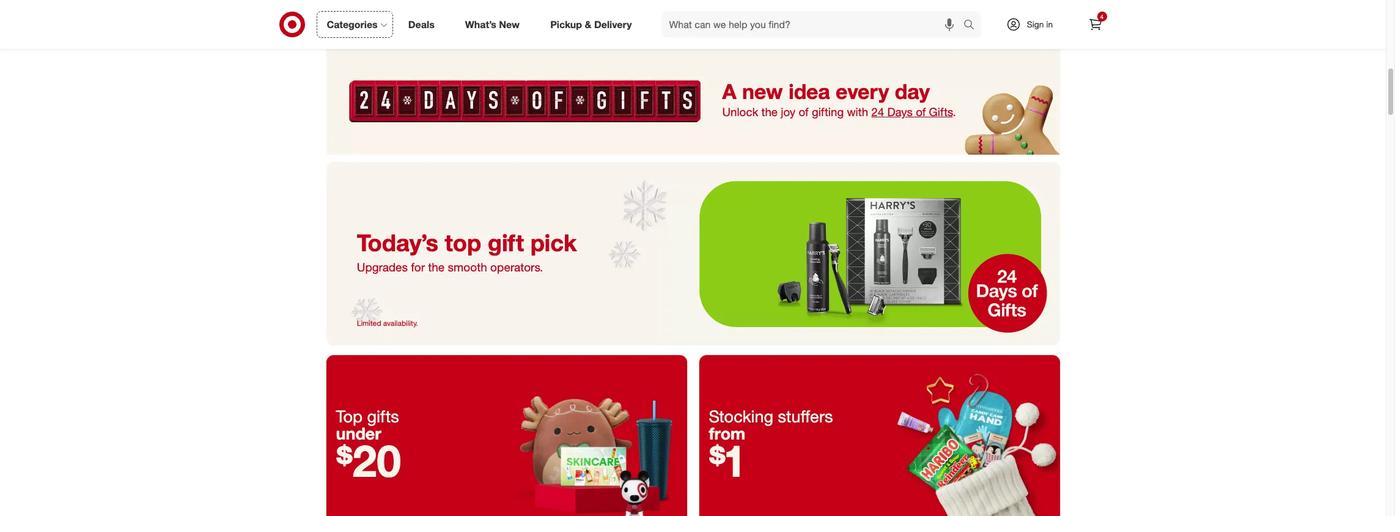 Task type: describe. For each thing, give the bounding box(es) containing it.
top
[[336, 406, 363, 426]]

gifts
[[367, 406, 399, 426]]

gift
[[488, 229, 524, 257]]

pick
[[531, 229, 577, 257]]

categories
[[327, 18, 378, 30]]

2 24 days of gifts image from the top
[[326, 162, 1060, 346]]

new
[[499, 18, 520, 30]]

24
[[872, 105, 884, 119]]

sign in
[[1027, 19, 1053, 29]]

smooth
[[448, 260, 487, 274]]

$20
[[336, 434, 401, 488]]

What can we help you find? suggestions appear below search field
[[662, 11, 967, 38]]

gifts
[[929, 105, 953, 119]]

what's new
[[465, 18, 520, 30]]

1 24 days of gifts image from the top
[[326, 48, 1060, 155]]

joy
[[781, 105, 796, 119]]

pickup
[[551, 18, 582, 30]]

host
[[559, 21, 577, 32]]

sign
[[1027, 19, 1044, 29]]

teachers
[[676, 21, 710, 32]]

$1
[[709, 434, 747, 488]]

limited
[[357, 319, 381, 328]]

today's top gift pick upgrades for the smooth operators.
[[357, 229, 577, 274]]

search button
[[958, 11, 987, 40]]

pickup & delivery link
[[540, 11, 647, 38]]

stocking stuffers from
[[709, 406, 833, 443]]

2 of from the left
[[916, 105, 926, 119]]

new
[[742, 79, 783, 104]]

deals link
[[398, 11, 450, 38]]

4
[[1101, 13, 1104, 20]]

day
[[895, 79, 930, 104]]

1 of from the left
[[799, 105, 809, 119]]

a new idea every day unlock the joy of gifting with 24 days of gifts .
[[723, 79, 956, 119]]

&
[[585, 18, 592, 30]]



Task type: vqa. For each thing, say whether or not it's contained in the screenshot.
Gifts at right
yes



Task type: locate. For each thing, give the bounding box(es) containing it.
in
[[1047, 19, 1053, 29]]

the for top
[[428, 260, 445, 274]]

of
[[799, 105, 809, 119], [916, 105, 926, 119]]

teachers link
[[631, 0, 756, 33]]

1 horizontal spatial the
[[762, 105, 778, 119]]

4 link
[[1082, 11, 1109, 38]]

pickup & delivery
[[551, 18, 632, 30]]

gifting
[[812, 105, 844, 119]]

0 vertical spatial the
[[762, 105, 778, 119]]

categories link
[[316, 11, 393, 38]]

.
[[953, 105, 956, 119]]

0 vertical spatial 24 days of gifts image
[[326, 48, 1060, 155]]

search
[[958, 19, 987, 32]]

1 vertical spatial the
[[428, 260, 445, 274]]

from
[[709, 423, 746, 443]]

the right for at the left
[[428, 260, 445, 274]]

what's
[[465, 18, 497, 30]]

the left joy
[[762, 105, 778, 119]]

of right joy
[[799, 105, 809, 119]]

delivery
[[594, 18, 632, 30]]

idea
[[789, 79, 830, 104]]

top gifts under
[[336, 406, 399, 443]]

upgrades
[[357, 260, 408, 274]]

sign in link
[[996, 11, 1072, 38]]

the inside today's top gift pick upgrades for the smooth operators.
[[428, 260, 445, 274]]

under
[[336, 423, 381, 443]]

availability.
[[383, 319, 418, 328]]

days
[[888, 105, 913, 119]]

stuffers
[[778, 406, 833, 426]]

0 horizontal spatial of
[[799, 105, 809, 119]]

0 horizontal spatial the
[[428, 260, 445, 274]]

1 horizontal spatial of
[[916, 105, 926, 119]]

stocking
[[709, 406, 774, 426]]

24 days of gifts image
[[326, 48, 1060, 155], [326, 162, 1060, 346]]

with
[[847, 105, 868, 119]]

a
[[723, 79, 737, 104]]

what's new link
[[455, 11, 535, 38]]

operators.
[[491, 260, 543, 274]]

every
[[836, 79, 889, 104]]

the
[[762, 105, 778, 119], [428, 260, 445, 274]]

the for new
[[762, 105, 778, 119]]

today's
[[357, 229, 438, 257]]

for
[[411, 260, 425, 274]]

limited availability.
[[357, 319, 418, 328]]

top
[[445, 229, 481, 257]]

host link
[[506, 0, 631, 33]]

1 vertical spatial 24 days of gifts image
[[326, 162, 1060, 346]]

unlock
[[723, 105, 759, 119]]

of left gifts
[[916, 105, 926, 119]]

the inside a new idea every day unlock the joy of gifting with 24 days of gifts .
[[762, 105, 778, 119]]

deals
[[408, 18, 435, 30]]



